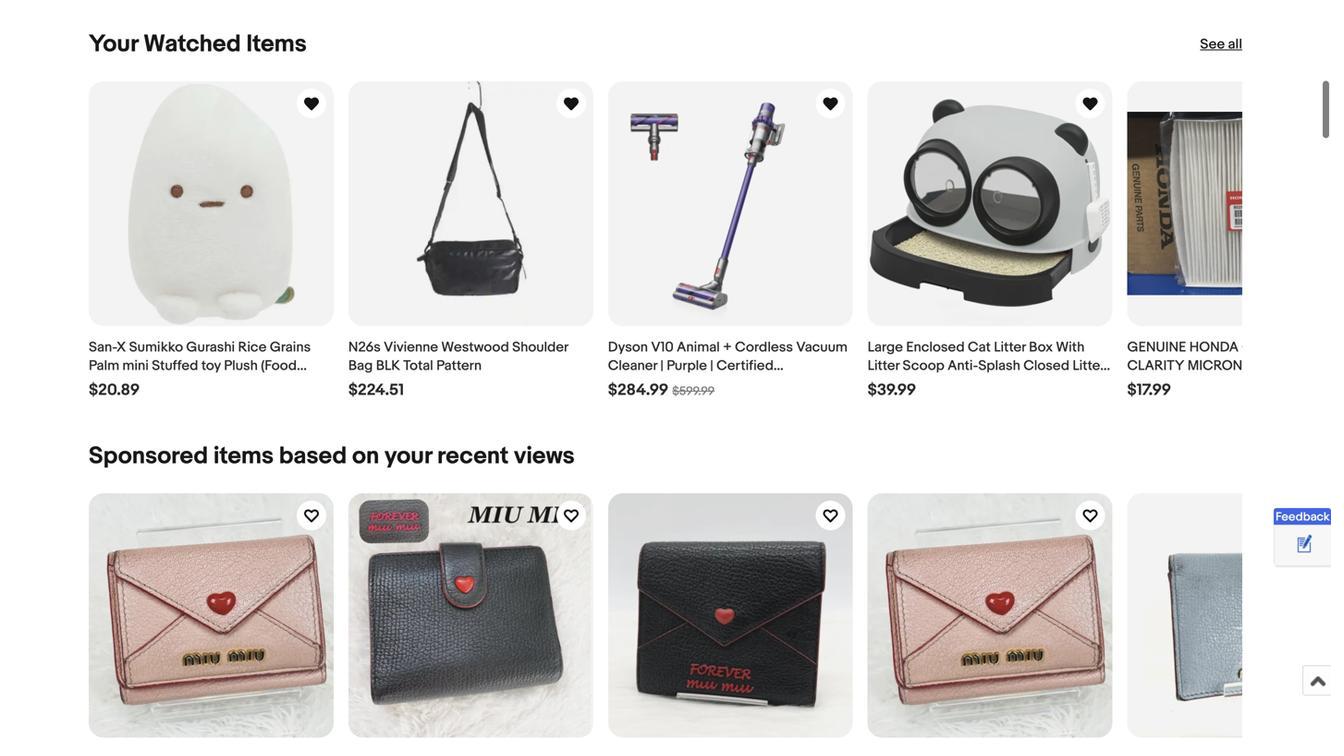 Task type: locate. For each thing, give the bounding box(es) containing it.
stuffed
[[152, 358, 198, 374]]

2 horizontal spatial litter
[[1073, 358, 1105, 374]]

genuine honda civic insight clarity micron cabin air fi
[[1128, 339, 1332, 393]]

litter up splash
[[994, 339, 1026, 356]]

westwood
[[441, 339, 509, 356]]

blk
[[376, 358, 400, 374]]

large
[[868, 339, 903, 356]]

$284.99 text field
[[608, 381, 669, 400]]

on
[[352, 442, 379, 471]]

see all link
[[1201, 35, 1243, 54]]

recent
[[437, 442, 509, 471]]

your watched items
[[89, 30, 307, 59]]

litter down large
[[868, 358, 900, 374]]

grains
[[270, 339, 311, 356]]

splash
[[979, 358, 1021, 374]]

certified
[[717, 358, 774, 374]]

cat
[[968, 339, 991, 356]]

(food
[[261, 358, 297, 374]]

$599.99
[[673, 384, 715, 399]]

micron
[[1188, 358, 1243, 374]]

litter
[[994, 339, 1026, 356], [868, 358, 900, 374], [1073, 358, 1105, 374]]

box
[[1029, 339, 1053, 356]]

2 | from the left
[[710, 358, 714, 374]]

cordless
[[735, 339, 793, 356]]

shoulder
[[512, 339, 568, 356]]

| down v10
[[661, 358, 664, 374]]

san-x sumikko gurashi rice grains palm mini stuffed toy plush (food kingdom) new
[[89, 339, 311, 393]]

0 horizontal spatial |
[[661, 358, 664, 374]]

honda
[[1190, 339, 1239, 356]]

1 horizontal spatial |
[[710, 358, 714, 374]]

litter down with
[[1073, 358, 1105, 374]]

mini
[[122, 358, 149, 374]]

bag
[[349, 358, 373, 374]]

sponsored
[[89, 442, 208, 471]]

$20.89
[[89, 381, 140, 400]]

$17.99 text field
[[1128, 381, 1172, 400]]

kingdom)
[[89, 376, 149, 393]]

see all
[[1201, 36, 1243, 53]]

all
[[1229, 36, 1243, 53]]

san-
[[89, 339, 117, 356]]

$17.99
[[1128, 381, 1172, 400]]

previous price $599.99 text field
[[673, 384, 715, 399]]

cleaner
[[608, 358, 658, 374]]

your watched items link
[[89, 30, 307, 59]]

| down animal
[[710, 358, 714, 374]]

|
[[661, 358, 664, 374], [710, 358, 714, 374]]

$224.51 text field
[[349, 381, 404, 400]]

based
[[279, 442, 347, 471]]

toy
[[201, 358, 221, 374]]

genuine
[[1128, 339, 1187, 356]]

animal
[[677, 339, 720, 356]]

$284.99 $599.99
[[608, 381, 715, 400]]

closed
[[1024, 358, 1070, 374]]



Task type: vqa. For each thing, say whether or not it's contained in the screenshot.
- inside The Santa Snow Spray Aerosol - 9Oz
no



Task type: describe. For each thing, give the bounding box(es) containing it.
boxes
[[868, 376, 907, 393]]

purple
[[667, 358, 707, 374]]

rice
[[238, 339, 267, 356]]

civic
[[1242, 339, 1280, 356]]

vivienne
[[384, 339, 438, 356]]

n26s
[[349, 339, 381, 356]]

enclosed
[[907, 339, 965, 356]]

plush
[[224, 358, 258, 374]]

vacuum
[[797, 339, 848, 356]]

watched
[[143, 30, 241, 59]]

cabin
[[1246, 358, 1288, 374]]

v10
[[651, 339, 674, 356]]

items
[[246, 30, 307, 59]]

your
[[385, 442, 432, 471]]

with
[[1056, 339, 1085, 356]]

sponsored items based on your recent views
[[89, 442, 575, 471]]

feedback
[[1276, 510, 1330, 525]]

pattern
[[437, 358, 482, 374]]

1 horizontal spatial litter
[[994, 339, 1026, 356]]

$20.89 text field
[[89, 381, 140, 400]]

dyson
[[608, 339, 648, 356]]

$284.99
[[608, 381, 669, 400]]

1 | from the left
[[661, 358, 664, 374]]

+
[[723, 339, 732, 356]]

large enclosed cat litter box with litter scoop anti-splash closed litter boxes
[[868, 339, 1105, 393]]

$39.99 text field
[[868, 381, 917, 400]]

air
[[1291, 358, 1313, 374]]

views
[[514, 442, 575, 471]]

0 horizontal spatial litter
[[868, 358, 900, 374]]

palm
[[89, 358, 119, 374]]

insight
[[1283, 339, 1332, 356]]

dyson v10 animal + cordless vacuum cleaner | purple | certified refurbished
[[608, 339, 848, 393]]

clarity
[[1128, 358, 1185, 374]]

scoop
[[903, 358, 945, 374]]

sumikko
[[129, 339, 183, 356]]

anti-
[[948, 358, 979, 374]]

x
[[117, 339, 126, 356]]

see
[[1201, 36, 1226, 53]]

$224.51
[[349, 381, 404, 400]]

refurbished
[[608, 376, 685, 393]]

n26s vivienne westwood shoulder bag blk total pattern $224.51
[[349, 339, 568, 400]]

items
[[213, 442, 274, 471]]

gurashi
[[186, 339, 235, 356]]

new
[[153, 376, 181, 393]]

your
[[89, 30, 138, 59]]

$39.99
[[868, 381, 917, 400]]

total
[[403, 358, 434, 374]]



